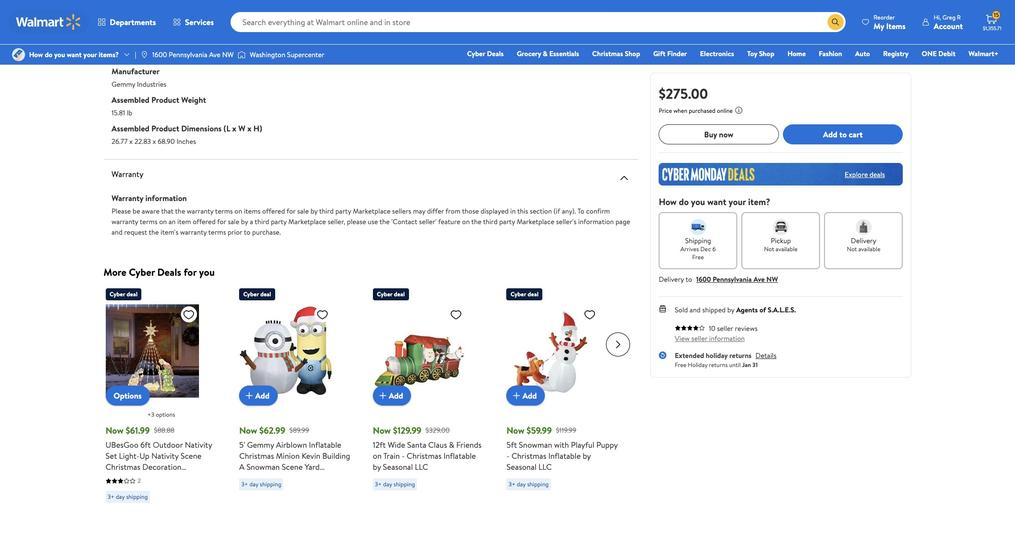 Task type: describe. For each thing, give the bounding box(es) containing it.
3+ day shipping for $129.99
[[375, 480, 415, 489]]

and inside warranty information please be aware that the warranty terms on items offered for sale by third party marketplace sellers may differ from those displayed in this section (if any). to confirm warranty terms on an item offered for sale by a third party marketplace seller, please use the 'contact seller' feature on the third party marketplace seller's information page and request the item's warranty terms prior to purchase.
[[112, 227, 123, 237]]

next slide for more cyber deals for you list image
[[606, 333, 631, 357]]

pickup not available
[[765, 236, 798, 253]]

kevin
[[302, 450, 321, 461]]

3+ down 5ft
[[509, 480, 516, 489]]

reviews
[[735, 324, 758, 334]]

from
[[446, 206, 461, 216]]

2
[[138, 476, 141, 485]]

hi, greg r account
[[934, 13, 964, 31]]

christmas down light-
[[106, 472, 140, 484]]

purchased
[[689, 106, 716, 115]]

on left the an
[[159, 217, 167, 227]]

0 horizontal spatial offered
[[193, 217, 216, 227]]

2 vertical spatial terms
[[208, 227, 226, 237]]

you for how do you want your items?
[[54, 50, 65, 60]]

how for how do you want your items?
[[29, 50, 43, 60]]

any).
[[562, 206, 576, 216]]

grocery & essentials link
[[513, 48, 584, 59]]

15.81
[[112, 108, 125, 118]]

'contact
[[392, 217, 418, 227]]

christmas inside now $129.99 $329.00 12ft wide santa claus & friends on train - christmas inflatable by seasonal llc
[[407, 450, 442, 461]]

sold
[[675, 305, 688, 315]]

llc inside now $129.99 $329.00 12ft wide santa claus & friends on train - christmas inflatable by seasonal llc
[[415, 461, 428, 472]]

item's
[[161, 227, 179, 237]]

warranty for warranty
[[112, 169, 144, 180]]

supercenter
[[287, 50, 325, 60]]

add for now $129.99
[[389, 390, 403, 401]]

shipping down 2
[[126, 493, 148, 501]]

items
[[244, 206, 261, 216]]

snowman inside the 'now $59.99 $119.99 5ft snowman with playful puppy - christmas inflatable by seasonal llc'
[[519, 439, 553, 450]]

$119.99
[[556, 425, 577, 435]]

legal information image
[[735, 106, 743, 114]]

deal for now $62.99
[[260, 290, 271, 298]]

now for $62.99
[[239, 424, 257, 437]]

on down those
[[462, 217, 470, 227]]

x right the 26.77
[[129, 136, 133, 146]]

yard
[[305, 461, 320, 472]]

1 horizontal spatial third
[[319, 206, 334, 216]]

how do you want your items?
[[29, 50, 119, 60]]

reorder my items
[[874, 13, 906, 31]]

gift finder
[[654, 49, 687, 59]]

christmas inside christmas shop link
[[593, 49, 623, 59]]

free for shipping
[[693, 253, 704, 261]]

prior
[[228, 227, 242, 237]]

Walmart Site-Wide search field
[[231, 12, 846, 32]]

how do you want your item?
[[659, 196, 771, 208]]

details
[[756, 351, 777, 361]]

playful
[[571, 439, 595, 450]]

cart
[[849, 129, 863, 140]]

explore deals link
[[841, 165, 890, 183]]

explore
[[845, 169, 868, 179]]

available for delivery
[[859, 245, 881, 253]]

inflatable inside now $129.99 $329.00 12ft wide santa claus & friends on train - christmas inflatable by seasonal llc
[[444, 450, 476, 461]]

extended holiday returns details free holiday returns until jan 31
[[675, 351, 777, 369]]

want for items?
[[67, 50, 82, 60]]

registry link
[[879, 48, 914, 59]]

(l
[[224, 123, 230, 134]]

now $61.99 $88.88 ubesgoo 6ft outdoor nativity set light-up nativity scene christmas decoration christmas outdoor decor,220 led
[[106, 424, 212, 495]]

to for add
[[840, 129, 847, 140]]

inches
[[177, 136, 196, 146]]

1 horizontal spatial offered
[[262, 206, 285, 216]]

decoration inside now $61.99 $88.88 ubesgoo 6ft outdoor nativity set light-up nativity scene christmas decoration christmas outdoor decor,220 led
[[142, 461, 182, 472]]

please
[[112, 206, 131, 216]]

add for now $62.99
[[255, 390, 270, 401]]

add button for $129.99
[[373, 386, 411, 406]]

christmas shop
[[593, 49, 641, 59]]

may
[[413, 206, 426, 216]]

greg
[[943, 13, 956, 21]]

the up item
[[175, 206, 185, 216]]

seller's
[[556, 217, 577, 227]]

items?
[[99, 50, 119, 60]]

1 vertical spatial for
[[217, 217, 226, 227]]

0 vertical spatial outdoor
[[153, 439, 183, 450]]

walmart+
[[969, 49, 999, 59]]

add to cart image
[[243, 390, 255, 402]]

buy
[[705, 129, 718, 140]]

wide
[[388, 439, 405, 450]]

add to cart button
[[783, 124, 904, 144]]

& inside now $129.99 $329.00 12ft wide santa claus & friends on train - christmas inflatable by seasonal llc
[[449, 439, 455, 450]]

+3
[[148, 410, 154, 419]]

- inside the 'now $59.99 $119.99 5ft snowman with playful puppy - christmas inflatable by seasonal llc'
[[507, 450, 510, 461]]

one debit link
[[918, 48, 961, 59]]

the down those
[[472, 217, 482, 227]]

$88.88
[[154, 425, 175, 435]]

w
[[238, 123, 246, 134]]

weight
[[181, 94, 206, 105]]

dr.
[[112, 22, 121, 32]]

essentials
[[550, 49, 579, 59]]

those
[[462, 206, 479, 216]]

ubesgoo 6ft outdoor nativity set light-up nativity scene christmas decoration christmas outdoor decor,220 led image
[[106, 304, 199, 398]]

now $129.99 $329.00 12ft wide santa claus & friends on train - christmas inflatable by seasonal llc
[[373, 424, 482, 472]]

12ft wide santa claus & friends on train - christmas inflatable by seasonal llc image
[[373, 304, 466, 398]]

auto link
[[851, 48, 875, 59]]

h)
[[254, 123, 262, 134]]

sellers
[[392, 206, 412, 216]]

0 horizontal spatial information
[[145, 193, 187, 204]]

my
[[874, 20, 885, 31]]

|
[[135, 50, 136, 60]]

gift finder link
[[649, 48, 692, 59]]

delivery to 1600 pennsylvania ave nw
[[659, 274, 779, 284]]

warranty for warranty information please be aware that the warranty terms on items offered for sale by third party marketplace sellers may differ from those displayed in this section (if any). to confirm warranty terms on an item offered for sale by a third party marketplace seller, please use the 'contact seller' feature on the third party marketplace seller's information page and request the item's warranty terms prior to purchase.
[[112, 193, 144, 204]]

grocery & essentials
[[517, 49, 579, 59]]

seller,
[[328, 217, 346, 227]]

add to favorites list, 5' gemmy airblown inflatable christmas minion kevin building a snowman scene yard decoration image
[[317, 308, 329, 321]]

1 vertical spatial sale
[[228, 217, 240, 227]]

1 horizontal spatial nativity
[[185, 439, 212, 450]]

price
[[659, 106, 673, 115]]

product group containing now $61.99
[[106, 284, 217, 507]]

$329.00
[[426, 425, 450, 435]]

do for how do you want your item?
[[679, 196, 689, 208]]

shipping
[[686, 236, 712, 246]]

items
[[887, 20, 906, 31]]

product group containing now $59.99
[[507, 284, 619, 507]]

1 horizontal spatial you
[[199, 265, 215, 279]]

electronics link
[[696, 48, 739, 59]]

up
[[140, 450, 149, 461]]

jan
[[743, 360, 751, 369]]

cyber for product 'group' containing now $61.99
[[110, 290, 125, 298]]

0 vertical spatial deals
[[487, 49, 504, 59]]

add inside button
[[824, 129, 838, 140]]

10
[[709, 324, 716, 334]]

add to cart image for now $59.99
[[511, 390, 523, 402]]

add to favorites list, 5ft snowman with playful puppy - christmas inflatable by seasonal llc image
[[584, 308, 596, 321]]

0 horizontal spatial nw
[[222, 50, 234, 60]]

santa
[[407, 439, 427, 450]]

2 vertical spatial for
[[184, 265, 197, 279]]

by inside the 'now $59.99 $119.99 5ft snowman with playful puppy - christmas inflatable by seasonal llc'
[[583, 450, 591, 461]]

1 vertical spatial terms
[[140, 217, 158, 227]]

1 horizontal spatial sale
[[297, 206, 309, 216]]

claus
[[429, 439, 447, 450]]

on left items
[[235, 206, 242, 216]]

search icon image
[[832, 18, 840, 26]]

ubesgoo
[[106, 439, 138, 450]]

sold and shipped by agents of s.a.l.e.s.
[[675, 305, 796, 315]]

2 horizontal spatial party
[[500, 217, 515, 227]]

decoration inside now $62.99 $89.99 5' gemmy airblown inflatable christmas minion kevin building a snowman scene yard decoration 3+ day shipping
[[239, 472, 278, 484]]

1 vertical spatial 1600
[[697, 274, 711, 284]]

to for delivery
[[686, 274, 693, 284]]

0 vertical spatial warranty
[[187, 206, 214, 216]]

item?
[[749, 196, 771, 208]]

1 deal from the left
[[127, 290, 138, 298]]

 image for 1600
[[140, 51, 148, 59]]

5ft snowman with playful puppy - christmas inflatable by seasonal llc image
[[507, 304, 600, 398]]

departments button
[[89, 10, 165, 34]]

1 vertical spatial warranty
[[112, 217, 138, 227]]

displayed
[[481, 206, 509, 216]]

 image for how
[[12, 48, 25, 61]]

train
[[384, 450, 400, 461]]

color
[[112, 37, 131, 48]]

1 horizontal spatial pennsylvania
[[713, 274, 752, 284]]

how for how do you want your item?
[[659, 196, 677, 208]]

2 horizontal spatial information
[[710, 334, 745, 344]]

1 horizontal spatial information
[[579, 217, 614, 227]]

gemmy inside now $62.99 $89.99 5' gemmy airblown inflatable christmas minion kevin building a snowman scene yard decoration 3+ day shipping
[[247, 439, 274, 450]]

x right the 22.83
[[153, 136, 156, 146]]

options
[[156, 410, 175, 419]]

with
[[554, 439, 569, 450]]

please
[[347, 217, 366, 227]]

10 seller reviews
[[709, 324, 758, 334]]

free for extended
[[675, 360, 687, 369]]

to inside warranty information please be aware that the warranty terms on items offered for sale by third party marketplace sellers may differ from those displayed in this section (if any). to confirm warranty terms on an item offered for sale by a third party marketplace seller, please use the 'contact seller' feature on the third party marketplace seller's information page and request the item's warranty terms prior to purchase.
[[244, 227, 251, 237]]

toy shop
[[748, 49, 775, 59]]

christmas up 2
[[106, 461, 140, 472]]

12ft
[[373, 439, 386, 450]]



Task type: locate. For each thing, give the bounding box(es) containing it.
6
[[713, 245, 716, 253]]

0 vertical spatial to
[[840, 129, 847, 140]]

gemmy down manufacturer
[[112, 79, 135, 89]]

seller'
[[419, 217, 437, 227]]

ave down services
[[209, 50, 221, 60]]

electronics
[[700, 49, 735, 59]]

2 llc from the left
[[539, 461, 552, 472]]

0 horizontal spatial returns
[[709, 360, 728, 369]]

deals
[[870, 169, 886, 179]]

not for delivery
[[847, 245, 857, 253]]

warranty
[[187, 206, 214, 216], [112, 217, 138, 227], [180, 227, 207, 237]]

2 product group from the left
[[239, 284, 351, 507]]

party up seller,
[[336, 206, 351, 216]]

cyber for product 'group' containing now $62.99
[[243, 290, 259, 298]]

for left a
[[217, 217, 226, 227]]

on inside now $129.99 $329.00 12ft wide santa claus & friends on train - christmas inflatable by seasonal llc
[[373, 450, 382, 461]]

1 shop from the left
[[625, 49, 641, 59]]

0 horizontal spatial want
[[67, 50, 82, 60]]

decor,220
[[174, 472, 211, 484]]

5' gemmy airblown inflatable christmas minion kevin building a snowman scene yard decoration image
[[239, 304, 333, 398]]

0 horizontal spatial third
[[255, 217, 269, 227]]

llc inside the 'now $59.99 $119.99 5ft snowman with playful puppy - christmas inflatable by seasonal llc'
[[539, 461, 552, 472]]

4 cyber deal from the left
[[511, 290, 539, 298]]

use
[[368, 217, 378, 227]]

dec
[[701, 245, 711, 253]]

marketplace left seller,
[[289, 217, 326, 227]]

1 horizontal spatial shop
[[759, 49, 775, 59]]

holiday
[[688, 360, 708, 369]]

1 horizontal spatial marketplace
[[353, 206, 391, 216]]

0 vertical spatial and
[[112, 227, 123, 237]]

1 horizontal spatial -
[[507, 450, 510, 461]]

3 now from the left
[[373, 424, 391, 437]]

1 vertical spatial warranty
[[112, 193, 144, 204]]

1 add to cart image from the left
[[377, 390, 389, 402]]

0 vertical spatial &
[[543, 49, 548, 59]]

available down intent image for pickup at top
[[776, 245, 798, 253]]

1 horizontal spatial add to cart image
[[511, 390, 523, 402]]

intent image for shipping image
[[691, 219, 707, 235]]

marketplace up use in the left of the page
[[353, 206, 391, 216]]

shipping down train
[[394, 480, 415, 489]]

warranty up item
[[187, 206, 214, 216]]

1 vertical spatial to
[[244, 227, 251, 237]]

services button
[[165, 10, 223, 34]]

 image down walmart image
[[12, 48, 25, 61]]

and right sold
[[690, 305, 701, 315]]

available for pickup
[[776, 245, 798, 253]]

pennsylvania down services "dropdown button"
[[169, 50, 207, 60]]

product group
[[106, 284, 217, 507], [239, 284, 351, 507], [373, 284, 485, 507], [507, 284, 619, 507]]

2 - from the left
[[507, 450, 510, 461]]

$59.99
[[527, 424, 552, 437]]

Search search field
[[231, 12, 846, 32]]

0 horizontal spatial scene
[[181, 450, 202, 461]]

2 deal from the left
[[260, 290, 271, 298]]

4.1 stars out of 5, based on 10 seller reviews element
[[675, 325, 705, 331]]

shipping arrives dec 6 free
[[681, 236, 716, 261]]

$89.99
[[290, 425, 309, 435]]

2 add button from the left
[[373, 386, 411, 406]]

 image left washington
[[238, 50, 246, 60]]

0 vertical spatial gemmy
[[112, 79, 135, 89]]

the left the item's
[[149, 227, 159, 237]]

ave up "of" in the bottom of the page
[[754, 274, 765, 284]]

0 horizontal spatial for
[[184, 265, 197, 279]]

1 product group from the left
[[106, 284, 217, 507]]

2 not from the left
[[847, 245, 857, 253]]

scene inside now $61.99 $88.88 ubesgoo 6ft outdoor nativity set light-up nativity scene christmas decoration christmas outdoor decor,220 led
[[181, 450, 202, 461]]

2 warranty from the top
[[112, 193, 144, 204]]

0 horizontal spatial pennsylvania
[[169, 50, 207, 60]]

offered
[[262, 206, 285, 216], [193, 217, 216, 227]]

0 vertical spatial your
[[83, 50, 97, 60]]

1 seasonal from the left
[[383, 461, 413, 472]]

4 product group from the left
[[507, 284, 619, 507]]

0 vertical spatial nw
[[222, 50, 234, 60]]

2 seasonal from the left
[[507, 461, 537, 472]]

1 not from the left
[[765, 245, 775, 253]]

now inside now $62.99 $89.99 5' gemmy airblown inflatable christmas minion kevin building a snowman scene yard decoration 3+ day shipping
[[239, 424, 257, 437]]

now up 5'
[[239, 424, 257, 437]]

third right a
[[255, 217, 269, 227]]

-
[[402, 450, 405, 461], [507, 450, 510, 461]]

reorder
[[874, 13, 895, 21]]

2 horizontal spatial for
[[287, 206, 296, 216]]

information down confirm
[[579, 217, 614, 227]]

offered right item
[[193, 217, 216, 227]]

0 horizontal spatial to
[[244, 227, 251, 237]]

now $59.99 $119.99 5ft snowman with playful puppy - christmas inflatable by seasonal llc
[[507, 424, 618, 472]]

intent image for pickup image
[[773, 219, 789, 235]]

3+ day shipping down 5ft
[[509, 480, 549, 489]]

2 horizontal spatial add button
[[507, 386, 545, 406]]

christmas down $62.99
[[239, 450, 274, 461]]

want left the 'items?'
[[67, 50, 82, 60]]

add to cart image for now $129.99
[[377, 390, 389, 402]]

now up the 12ft on the bottom left of the page
[[373, 424, 391, 437]]

2 assembled from the top
[[112, 123, 150, 134]]

0 horizontal spatial sale
[[228, 217, 240, 227]]

1600 down dec
[[697, 274, 711, 284]]

0 horizontal spatial inflatable
[[309, 439, 342, 450]]

shipping down the 'now $59.99 $119.99 5ft snowman with playful puppy - christmas inflatable by seasonal llc' at the bottom of the page
[[527, 480, 549, 489]]

seuss'
[[122, 22, 140, 32]]

3 product group from the left
[[373, 284, 485, 507]]

nw left washington
[[222, 50, 234, 60]]

0 horizontal spatial marketplace
[[289, 217, 326, 227]]

industries
[[137, 79, 167, 89]]

 image right | at the left of page
[[140, 51, 148, 59]]

walmart image
[[16, 14, 81, 30]]

0 vertical spatial terms
[[215, 206, 233, 216]]

(if
[[554, 206, 561, 216]]

1 horizontal spatial how
[[659, 196, 677, 208]]

& inside grocery & essentials link
[[543, 49, 548, 59]]

do for how do you want your items?
[[45, 50, 53, 60]]

add up $59.99
[[523, 390, 537, 401]]

cyber deal for now $62.99
[[243, 290, 271, 298]]

add to cart
[[824, 129, 863, 140]]

seasonal down wide
[[383, 461, 413, 472]]

do down walmart image
[[45, 50, 53, 60]]

debit
[[939, 49, 956, 59]]

hi,
[[934, 13, 942, 21]]

0 horizontal spatial nativity
[[151, 450, 179, 461]]

building
[[323, 450, 350, 461]]

now inside now $61.99 $88.88 ubesgoo 6ft outdoor nativity set light-up nativity scene christmas decoration christmas outdoor decor,220 led
[[106, 424, 124, 437]]

0 horizontal spatial your
[[83, 50, 97, 60]]

gemmy inside brand dr. seuss' the grinch color multicolor manufacturer gemmy industries assembled product weight 15.81 lb assembled product dimensions (l x w x h) 26.77 x 22.83 x 68.90 inches
[[112, 79, 135, 89]]

1 horizontal spatial to
[[686, 274, 693, 284]]

puppy
[[597, 439, 618, 450]]

llc down santa
[[415, 461, 428, 472]]

1 horizontal spatial ave
[[754, 274, 765, 284]]

0 horizontal spatial seller
[[692, 334, 708, 344]]

 image for washington
[[238, 50, 246, 60]]

seller down 4.1 stars out of 5, based on 10 seller reviews element
[[692, 334, 708, 344]]

product group containing now $62.99
[[239, 284, 351, 507]]

add left cart
[[824, 129, 838, 140]]

0 vertical spatial pennsylvania
[[169, 50, 207, 60]]

home
[[788, 49, 806, 59]]

$62.99
[[259, 424, 286, 437]]

1 vertical spatial deals
[[157, 265, 181, 279]]

warranty
[[112, 169, 144, 180], [112, 193, 144, 204]]

free inside extended holiday returns details free holiday returns until jan 31
[[675, 360, 687, 369]]

brand dr. seuss' the grinch color multicolor manufacturer gemmy industries assembled product weight 15.81 lb assembled product dimensions (l x w x h) 26.77 x 22.83 x 68.90 inches
[[112, 9, 262, 146]]

0 vertical spatial do
[[45, 50, 53, 60]]

1 horizontal spatial returns
[[730, 351, 752, 361]]

cyber
[[467, 49, 486, 59], [129, 265, 155, 279], [110, 290, 125, 298], [243, 290, 259, 298], [377, 290, 393, 298], [511, 290, 526, 298]]

3+ down set
[[108, 493, 114, 501]]

2 add to cart image from the left
[[511, 390, 523, 402]]

product down industries
[[151, 94, 179, 105]]

0 horizontal spatial ave
[[209, 50, 221, 60]]

add button up $59.99
[[507, 386, 545, 406]]

 image
[[12, 48, 25, 61], [238, 50, 246, 60], [140, 51, 148, 59]]

1 vertical spatial pennsylvania
[[713, 274, 752, 284]]

add button for $62.99
[[239, 386, 278, 406]]

details button
[[756, 351, 777, 361]]

2 horizontal spatial marketplace
[[517, 217, 555, 227]]

3 deal from the left
[[394, 290, 405, 298]]

2 now from the left
[[239, 424, 257, 437]]

add to cart image
[[377, 390, 389, 402], [511, 390, 523, 402]]

0 horizontal spatial decoration
[[142, 461, 182, 472]]

home link
[[783, 48, 811, 59]]

0 horizontal spatial available
[[776, 245, 798, 253]]

cyber deal for now $129.99
[[377, 290, 405, 298]]

deals
[[487, 49, 504, 59], [157, 265, 181, 279]]

now inside now $129.99 $329.00 12ft wide santa claus & friends on train - christmas inflatable by seasonal llc
[[373, 424, 391, 437]]

1 horizontal spatial seasonal
[[507, 461, 537, 472]]

0 horizontal spatial add to cart image
[[377, 390, 389, 402]]

terms up prior
[[215, 206, 233, 216]]

returns left until
[[709, 360, 728, 369]]

on left train
[[373, 450, 382, 461]]

your left the 'items?'
[[83, 50, 97, 60]]

free
[[693, 253, 704, 261], [675, 360, 687, 369]]

you for how do you want your item?
[[691, 196, 706, 208]]

to down arrives
[[686, 274, 693, 284]]

inflatable down $329.00 at the bottom
[[444, 450, 476, 461]]

for right items
[[287, 206, 296, 216]]

now $62.99 $89.99 5' gemmy airblown inflatable christmas minion kevin building a snowman scene yard decoration 3+ day shipping
[[239, 424, 350, 489]]

differ
[[427, 206, 444, 216]]

deals down the item's
[[157, 265, 181, 279]]

shop left gift
[[625, 49, 641, 59]]

3+ day shipping down 2
[[108, 493, 148, 501]]

1 horizontal spatial decoration
[[239, 472, 278, 484]]

1 cyber deal from the left
[[110, 290, 138, 298]]

information up that
[[145, 193, 187, 204]]

1600
[[152, 50, 167, 60], [697, 274, 711, 284]]

not inside the delivery not available
[[847, 245, 857, 253]]

1 vertical spatial how
[[659, 196, 677, 208]]

third down displayed
[[483, 217, 498, 227]]

1 vertical spatial snowman
[[247, 461, 280, 472]]

pennsylvania up sold and shipped by agents of s.a.l.e.s.
[[713, 274, 752, 284]]

1 horizontal spatial party
[[336, 206, 351, 216]]

1 horizontal spatial inflatable
[[444, 450, 476, 461]]

26.77
[[112, 136, 128, 146]]

warranty inside warranty information please be aware that the warranty terms on items offered for sale by third party marketplace sellers may differ from those displayed in this section (if any). to confirm warranty terms on an item offered for sale by a third party marketplace seller, please use the 'contact seller' feature on the third party marketplace seller's information page and request the item's warranty terms prior to purchase.
[[112, 193, 144, 204]]

intent image for delivery image
[[856, 219, 872, 235]]

3 add button from the left
[[507, 386, 545, 406]]

3+ inside now $62.99 $89.99 5' gemmy airblown inflatable christmas minion kevin building a snowman scene yard decoration 3+ day shipping
[[241, 480, 248, 489]]

delivery down intent image for delivery at the top of page
[[851, 236, 877, 246]]

by inside now $129.99 $329.00 12ft wide santa claus & friends on train - christmas inflatable by seasonal llc
[[373, 461, 381, 472]]

0 vertical spatial product
[[151, 94, 179, 105]]

1 vertical spatial you
[[691, 196, 706, 208]]

nativity right up
[[151, 450, 179, 461]]

delivery for to
[[659, 274, 684, 284]]

2 shop from the left
[[759, 49, 775, 59]]

departments
[[110, 17, 156, 28]]

add to cart image up 5ft
[[511, 390, 523, 402]]

gemmy right 5'
[[247, 439, 274, 450]]

3+ down a at bottom left
[[241, 480, 248, 489]]

day inside now $62.99 $89.99 5' gemmy airblown inflatable christmas minion kevin building a snowman scene yard decoration 3+ day shipping
[[250, 480, 259, 489]]

0 vertical spatial free
[[693, 253, 704, 261]]

1 vertical spatial do
[[679, 196, 689, 208]]

0 vertical spatial offered
[[262, 206, 285, 216]]

buy now
[[705, 129, 734, 140]]

cyber for product 'group' containing now $59.99
[[511, 290, 526, 298]]

2 vertical spatial information
[[710, 334, 745, 344]]

available inside the delivery not available
[[859, 245, 881, 253]]

snowman right a at bottom left
[[247, 461, 280, 472]]

1 horizontal spatial your
[[729, 196, 746, 208]]

- right the friends at the left
[[507, 450, 510, 461]]

seasonal inside now $129.99 $329.00 12ft wide santa claus & friends on train - christmas inflatable by seasonal llc
[[383, 461, 413, 472]]

not inside pickup not available
[[765, 245, 775, 253]]

and
[[112, 227, 123, 237], [690, 305, 701, 315]]

2 horizontal spatial third
[[483, 217, 498, 227]]

your for item?
[[729, 196, 746, 208]]

delivery for not
[[851, 236, 877, 246]]

0 horizontal spatial 1600
[[152, 50, 167, 60]]

2 product from the top
[[151, 123, 179, 134]]

add to favorites list, ubesgoo 6ft outdoor nativity set light-up nativity scene christmas decoration christmas outdoor decor,220 led image
[[183, 308, 195, 321]]

1 available from the left
[[776, 245, 798, 253]]

now for $59.99
[[507, 424, 525, 437]]

services
[[185, 17, 214, 28]]

shop right toy
[[759, 49, 775, 59]]

1 horizontal spatial llc
[[539, 461, 552, 472]]

product group containing now $129.99
[[373, 284, 485, 507]]

want left item?
[[708, 196, 727, 208]]

3+ down the 12ft on the bottom left of the page
[[375, 480, 382, 489]]

available inside pickup not available
[[776, 245, 798, 253]]

3+ day shipping down train
[[375, 480, 415, 489]]

cyber for product 'group' containing now $129.99
[[377, 290, 393, 298]]

2 cyber deal from the left
[[243, 290, 271, 298]]

warranty image
[[619, 172, 631, 184]]

your left item?
[[729, 196, 746, 208]]

5'
[[239, 439, 245, 450]]

1 vertical spatial nw
[[767, 274, 779, 284]]

your for items?
[[83, 50, 97, 60]]

seasonal down 5ft
[[507, 461, 537, 472]]

add for now $59.99
[[523, 390, 537, 401]]

cyber deal
[[110, 290, 138, 298], [243, 290, 271, 298], [377, 290, 405, 298], [511, 290, 539, 298]]

1 llc from the left
[[415, 461, 428, 472]]

1 horizontal spatial  image
[[140, 51, 148, 59]]

in
[[511, 206, 516, 216]]

deal for now $129.99
[[394, 290, 405, 298]]

christmas
[[593, 49, 623, 59], [239, 450, 274, 461], [407, 450, 442, 461], [512, 450, 547, 461], [106, 461, 140, 472], [106, 472, 140, 484]]

inflatable
[[309, 439, 342, 450], [444, 450, 476, 461], [549, 450, 581, 461]]

warranty down item
[[180, 227, 207, 237]]

warranty down please
[[112, 217, 138, 227]]

request
[[124, 227, 147, 237]]

christmas down $329.00 at the bottom
[[407, 450, 442, 461]]

seller for 10
[[718, 324, 734, 334]]

1 vertical spatial information
[[579, 217, 614, 227]]

of
[[760, 305, 767, 315]]

1 horizontal spatial snowman
[[519, 439, 553, 450]]

0 vertical spatial want
[[67, 50, 82, 60]]

christmas inside now $62.99 $89.99 5' gemmy airblown inflatable christmas minion kevin building a snowman scene yard decoration 3+ day shipping
[[239, 450, 274, 461]]

snowman down $59.99
[[519, 439, 553, 450]]

available down intent image for delivery at the top of page
[[859, 245, 881, 253]]

decoration down the minion
[[239, 472, 278, 484]]

4 deal from the left
[[528, 290, 539, 298]]

1 horizontal spatial scene
[[282, 461, 303, 472]]

to left cart
[[840, 129, 847, 140]]

llc
[[415, 461, 428, 472], [539, 461, 552, 472]]

not for pickup
[[765, 245, 775, 253]]

deal for now $59.99
[[528, 290, 539, 298]]

0 vertical spatial for
[[287, 206, 296, 216]]

christmas down $59.99
[[512, 450, 547, 461]]

0 vertical spatial snowman
[[519, 439, 553, 450]]

1 vertical spatial outdoor
[[142, 472, 173, 484]]

1600 pennsylvania ave nw
[[152, 50, 234, 60]]

0 horizontal spatial snowman
[[247, 461, 280, 472]]

1 horizontal spatial nw
[[767, 274, 779, 284]]

shop for christmas shop
[[625, 49, 641, 59]]

cyber monday deals image
[[659, 163, 904, 186]]

delivery inside the delivery not available
[[851, 236, 877, 246]]

& right claus
[[449, 439, 455, 450]]

free inside shipping arrives dec 6 free
[[693, 253, 704, 261]]

terms down aware
[[140, 217, 158, 227]]

5ft
[[507, 439, 517, 450]]

day
[[250, 480, 259, 489], [383, 480, 392, 489], [517, 480, 526, 489], [116, 493, 125, 501]]

christmas inside the 'now $59.99 $119.99 5ft snowman with playful puppy - christmas inflatable by seasonal llc'
[[512, 450, 547, 461]]

0 vertical spatial delivery
[[851, 236, 877, 246]]

1 product from the top
[[151, 94, 179, 105]]

outdoor down $88.88
[[153, 439, 183, 450]]

view
[[675, 334, 690, 344]]

finder
[[668, 49, 687, 59]]

seasonal inside the 'now $59.99 $119.99 5ft snowman with playful puppy - christmas inflatable by seasonal llc'
[[507, 461, 537, 472]]

terms left prior
[[208, 227, 226, 237]]

add
[[824, 129, 838, 140], [255, 390, 270, 401], [389, 390, 403, 401], [523, 390, 537, 401]]

shop for toy shop
[[759, 49, 775, 59]]

inflatable inside the 'now $59.99 $119.99 5ft snowman with playful puppy - christmas inflatable by seasonal llc'
[[549, 450, 581, 461]]

1 horizontal spatial 1600
[[697, 274, 711, 284]]

4 now from the left
[[507, 424, 525, 437]]

1 vertical spatial ave
[[754, 274, 765, 284]]

cyber deal for now $59.99
[[511, 290, 539, 298]]

0 vertical spatial how
[[29, 50, 43, 60]]

1 horizontal spatial seller
[[718, 324, 734, 334]]

set
[[106, 450, 117, 461]]

- inside now $129.99 $329.00 12ft wide santa claus & friends on train - christmas inflatable by seasonal llc
[[402, 450, 405, 461]]

want for item?
[[708, 196, 727, 208]]

0 horizontal spatial deals
[[157, 265, 181, 279]]

1 now from the left
[[106, 424, 124, 437]]

0 vertical spatial sale
[[297, 206, 309, 216]]

confirm
[[586, 206, 610, 216]]

manufacturer
[[112, 66, 160, 77]]

1 assembled from the top
[[112, 94, 150, 105]]

available
[[776, 245, 798, 253], [859, 245, 881, 253]]

deals left grocery at top
[[487, 49, 504, 59]]

washington supercenter
[[250, 50, 325, 60]]

1 vertical spatial want
[[708, 196, 727, 208]]

shipping down the minion
[[260, 480, 282, 489]]

the right use in the left of the page
[[380, 217, 390, 227]]

1600 right | at the left of page
[[152, 50, 167, 60]]

assembled down lb
[[112, 123, 150, 134]]

led
[[106, 484, 120, 495]]

1 vertical spatial and
[[690, 305, 701, 315]]

1 horizontal spatial add button
[[373, 386, 411, 406]]

marketplace
[[353, 206, 391, 216], [289, 217, 326, 227], [517, 217, 555, 227]]

6ft
[[140, 439, 151, 450]]

1 vertical spatial assembled
[[112, 123, 150, 134]]

now for $129.99
[[373, 424, 391, 437]]

1 horizontal spatial 3+ day shipping
[[375, 480, 415, 489]]

2 vertical spatial warranty
[[180, 227, 207, 237]]

minion
[[276, 450, 300, 461]]

options
[[114, 390, 142, 401]]

1 add button from the left
[[239, 386, 278, 406]]

now for $61.99
[[106, 424, 124, 437]]

0 horizontal spatial seasonal
[[383, 461, 413, 472]]

x right w
[[247, 123, 252, 134]]

seller for view
[[692, 334, 708, 344]]

0 horizontal spatial delivery
[[659, 274, 684, 284]]

for
[[287, 206, 296, 216], [217, 217, 226, 227], [184, 265, 197, 279]]

marketplace down section
[[517, 217, 555, 227]]

now inside the 'now $59.99 $119.99 5ft snowman with playful puppy - christmas inflatable by seasonal llc'
[[507, 424, 525, 437]]

view seller information link
[[675, 334, 745, 344]]

0 horizontal spatial 3+ day shipping
[[108, 493, 148, 501]]

nativity up decor,220
[[185, 439, 212, 450]]

0 horizontal spatial and
[[112, 227, 123, 237]]

aware
[[142, 206, 160, 216]]

ave
[[209, 50, 221, 60], [754, 274, 765, 284]]

1 - from the left
[[402, 450, 405, 461]]

scene inside now $62.99 $89.99 5' gemmy airblown inflatable christmas minion kevin building a snowman scene yard decoration 3+ day shipping
[[282, 461, 303, 472]]

now up ubesgoo
[[106, 424, 124, 437]]

fashion link
[[815, 48, 847, 59]]

a
[[239, 461, 245, 472]]

product up 68.90
[[151, 123, 179, 134]]

0 horizontal spatial  image
[[12, 48, 25, 61]]

0 horizontal spatial party
[[271, 217, 287, 227]]

$275.00
[[659, 84, 708, 103]]

friends
[[457, 439, 482, 450]]

party down the in
[[500, 217, 515, 227]]

add button
[[239, 386, 278, 406], [373, 386, 411, 406], [507, 386, 545, 406]]

free left holiday
[[675, 360, 687, 369]]

scene left yard
[[282, 461, 303, 472]]

christmas right "essentials"
[[593, 49, 623, 59]]

seller right 10
[[718, 324, 734, 334]]

1 horizontal spatial for
[[217, 217, 226, 227]]

x
[[232, 123, 237, 134], [247, 123, 252, 134], [129, 136, 133, 146], [153, 136, 156, 146]]

x right "(l"
[[232, 123, 237, 134]]

warranty down the 26.77
[[112, 169, 144, 180]]

explore deals
[[845, 169, 886, 179]]

cyber deals
[[467, 49, 504, 59]]

agents
[[737, 305, 758, 315]]

to inside button
[[840, 129, 847, 140]]

3+ day shipping for $59.99
[[509, 480, 549, 489]]

snowman inside now $62.99 $89.99 5' gemmy airblown inflatable christmas minion kevin building a snowman scene yard decoration 3+ day shipping
[[247, 461, 280, 472]]

add to cart image up the 12ft on the bottom left of the page
[[377, 390, 389, 402]]

decoration down 6ft
[[142, 461, 182, 472]]

now up 5ft
[[507, 424, 525, 437]]

add button for $59.99
[[507, 386, 545, 406]]

add to favorites list, 12ft wide santa claus & friends on train - christmas inflatable by seasonal llc image
[[450, 308, 462, 321]]

shipping inside now $62.99 $89.99 5' gemmy airblown inflatable christmas minion kevin building a snowman scene yard decoration 3+ day shipping
[[260, 480, 282, 489]]

inflatable inside now $62.99 $89.99 5' gemmy airblown inflatable christmas minion kevin building a snowman scene yard decoration 3+ day shipping
[[309, 439, 342, 450]]

now
[[106, 424, 124, 437], [239, 424, 257, 437], [373, 424, 391, 437], [507, 424, 525, 437]]

seller
[[718, 324, 734, 334], [692, 334, 708, 344]]

3 cyber deal from the left
[[377, 290, 405, 298]]

2 available from the left
[[859, 245, 881, 253]]

1 warranty from the top
[[112, 169, 144, 180]]

gift
[[654, 49, 666, 59]]



Task type: vqa. For each thing, say whether or not it's contained in the screenshot.
Clear button
no



